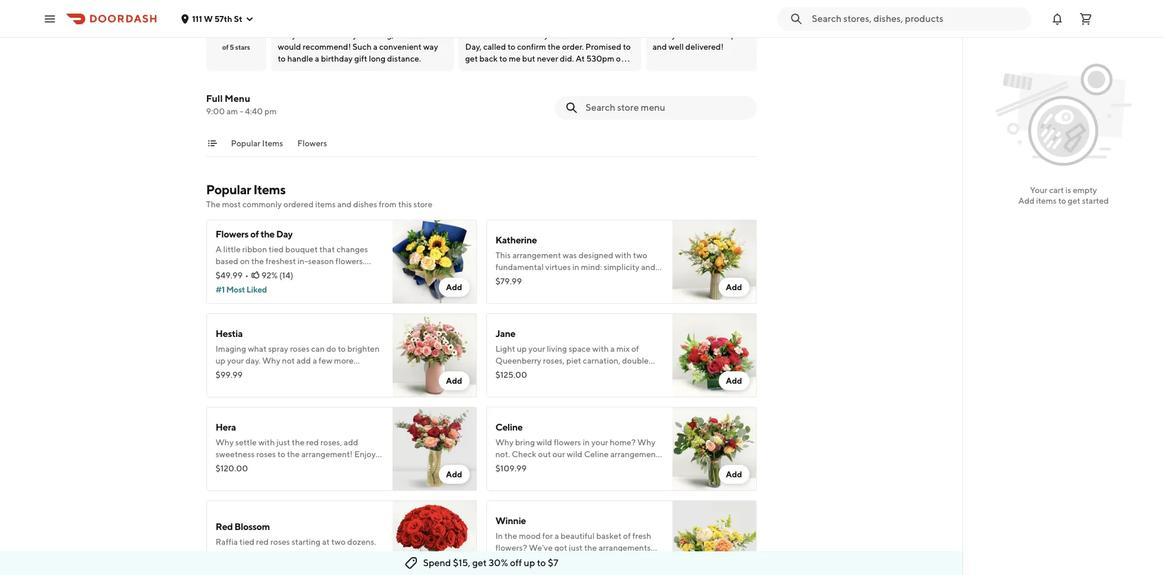 Task type: locate. For each thing, give the bounding box(es) containing it.
92%
[[262, 271, 278, 281]]

0 vertical spatial items
[[262, 139, 283, 148]]

started
[[1082, 196, 1109, 206]]

add for jane
[[726, 377, 742, 386]]

popular inside popular items the most commonly ordered items and dishes from this store
[[206, 182, 251, 198]]

0 horizontal spatial celine
[[496, 422, 523, 434]]

winnie
[[496, 516, 526, 527]]

winnie image
[[672, 501, 757, 576]]

two
[[331, 538, 346, 547]]

1 horizontal spatial items
[[1036, 196, 1057, 206]]

flowers for flowers
[[297, 139, 327, 148]]

0 vertical spatial flowers
[[297, 139, 327, 148]]

items inside popular items the most commonly ordered items and dishes from this store
[[253, 182, 286, 198]]

wild up out on the left bottom of the page
[[537, 438, 552, 448]]

am
[[227, 107, 238, 116]]

0 vertical spatial to
[[1059, 196, 1066, 206]]

of
[[222, 43, 229, 52], [250, 229, 259, 240]]

katherine image
[[672, 220, 757, 304]]

0 horizontal spatial items
[[315, 200, 336, 209]]

to down cart
[[1059, 196, 1066, 206]]

add button
[[439, 278, 469, 297], [719, 278, 749, 297], [439, 372, 469, 391], [719, 372, 749, 391], [439, 466, 469, 485], [719, 466, 749, 485], [439, 559, 469, 576]]

items down pm
[[262, 139, 283, 148]]

1 vertical spatial to
[[537, 558, 546, 569]]

from
[[379, 200, 397, 209]]

items
[[262, 139, 283, 148], [253, 182, 286, 198]]

jane image
[[672, 314, 757, 398]]

add button for katherine
[[719, 278, 749, 297]]

• up #1 most liked
[[245, 271, 249, 281]]

add
[[1019, 196, 1035, 206], [446, 283, 462, 292], [726, 283, 742, 292], [446, 377, 462, 386], [726, 377, 742, 386], [446, 470, 462, 480], [726, 470, 742, 480], [446, 564, 462, 574]]

raffia
[[216, 538, 238, 547]]

to for items
[[1059, 196, 1066, 206]]

items down the your
[[1036, 196, 1057, 206]]

at
[[322, 538, 330, 547]]

flowers down most
[[216, 229, 249, 240]]

stars
[[235, 43, 250, 52]]

items inside popular items the most commonly ordered items and dishes from this store
[[315, 200, 336, 209]]

why up arrangement on the bottom of page
[[638, 438, 656, 448]]

92% (14)
[[262, 271, 293, 281]]

1 horizontal spatial •
[[727, 17, 730, 26]]

1 why from the left
[[496, 438, 514, 448]]

$99.99
[[216, 371, 243, 380]]

celosia,
[[581, 462, 611, 472]]

1 vertical spatial wild
[[567, 450, 583, 460]]

0 horizontal spatial •
[[245, 271, 249, 281]]

popular items button
[[231, 138, 283, 157]]

1 vertical spatial of
[[250, 229, 259, 240]]

0 horizontal spatial to
[[537, 558, 546, 569]]

items inside button
[[262, 139, 283, 148]]

1 vertical spatial •
[[245, 271, 249, 281]]

0 horizontal spatial of
[[222, 43, 229, 52]]

flowers of the day
[[216, 229, 293, 240]]

4:40
[[245, 107, 263, 116]]

popular inside button
[[231, 139, 261, 148]]

why
[[496, 438, 514, 448], [638, 438, 656, 448]]

0 horizontal spatial flowers
[[216, 229, 249, 240]]

pm
[[265, 107, 277, 116]]

popular items
[[231, 139, 283, 148]]

asters.
[[570, 474, 594, 483]]

this
[[398, 200, 412, 209]]

get right '$15,'
[[472, 558, 487, 569]]

popular
[[231, 139, 261, 148], [206, 182, 251, 198]]

items
[[1036, 196, 1057, 206], [315, 200, 336, 209]]

add for katherine
[[726, 283, 742, 292]]

$109.99
[[496, 464, 527, 474]]

w
[[204, 14, 213, 23]]

1 vertical spatial items
[[253, 182, 286, 198]]

wild
[[537, 438, 552, 448], [567, 450, 583, 460]]

add inside your cart is empty add items to get started
[[1019, 196, 1035, 206]]

popular for popular items
[[231, 139, 261, 148]]

our
[[553, 450, 565, 460]]

flowers button
[[297, 138, 327, 157]]

$79.99
[[496, 277, 522, 286]]

menu
[[225, 93, 250, 104]]

with
[[496, 462, 512, 472]]

1 vertical spatial get
[[472, 558, 487, 569]]

wild down flowers
[[567, 450, 583, 460]]

to left $7
[[537, 558, 546, 569]]

popular down -
[[231, 139, 261, 148]]

dishes
[[353, 200, 377, 209]]

most
[[226, 285, 245, 295]]

0 vertical spatial •
[[727, 17, 730, 26]]

0 vertical spatial get
[[1068, 196, 1081, 206]]

flowers up popular items the most commonly ordered items and dishes from this store
[[297, 139, 327, 148]]

0 horizontal spatial why
[[496, 438, 514, 448]]

• doordash order
[[727, 17, 784, 26]]

1 horizontal spatial get
[[1068, 196, 1081, 206]]

of left the
[[250, 229, 259, 240]]

hestia image
[[392, 314, 477, 398]]

1 horizontal spatial why
[[638, 438, 656, 448]]

4.8
[[227, 6, 245, 20]]

1 horizontal spatial to
[[1059, 196, 1066, 206]]

add for hestia
[[446, 377, 462, 386]]

items left the and
[[315, 200, 336, 209]]

popular for popular items the most commonly ordered items and dishes from this store
[[206, 182, 251, 198]]

• left doordash
[[727, 17, 730, 26]]

celine up celosia, at the bottom
[[584, 450, 609, 460]]

to for up
[[537, 558, 546, 569]]

items up commonly
[[253, 182, 286, 198]]

st
[[234, 14, 242, 23]]

celine up bring
[[496, 422, 523, 434]]

green
[[514, 462, 536, 472]]

57th
[[215, 14, 232, 23]]

commonly
[[242, 200, 282, 209]]

jane
[[496, 329, 516, 340]]

0 vertical spatial celine
[[496, 422, 523, 434]]

arrangement
[[610, 450, 659, 460]]

1 vertical spatial popular
[[206, 182, 251, 198]]

flowers of the day image
[[392, 220, 477, 304]]

home?
[[610, 438, 636, 448]]

0 vertical spatial popular
[[231, 139, 261, 148]]

of left 5 at top
[[222, 43, 229, 52]]

why up not.
[[496, 438, 514, 448]]

add for flowers of the day
[[446, 283, 462, 292]]

to inside your cart is empty add items to get started
[[1059, 196, 1066, 206]]

0 horizontal spatial wild
[[537, 438, 552, 448]]

notification bell image
[[1050, 12, 1065, 26]]

dozens.
[[347, 538, 376, 547]]

flowers
[[297, 139, 327, 148], [216, 229, 249, 240]]

items for popular items
[[262, 139, 283, 148]]

add button for hera
[[439, 466, 469, 485]]

popular up most
[[206, 182, 251, 198]]

1 vertical spatial flowers
[[216, 229, 249, 240]]

hestia
[[216, 329, 243, 340]]

1 horizontal spatial of
[[250, 229, 259, 240]]

1 horizontal spatial celine
[[584, 450, 609, 460]]

red blossom image
[[392, 501, 477, 576]]

of 5 stars
[[222, 43, 250, 52]]

get down is
[[1068, 196, 1081, 206]]

1 horizontal spatial flowers
[[297, 139, 327, 148]]

•
[[727, 17, 730, 26], [245, 271, 249, 281]]

#1
[[216, 285, 225, 295]]



Task type: describe. For each thing, give the bounding box(es) containing it.
add for celine
[[726, 470, 742, 480]]

30%
[[489, 558, 508, 569]]

hera image
[[392, 407, 477, 492]]

111
[[192, 14, 202, 23]]

Store search: begin typing to search for stores available on DoorDash text field
[[812, 12, 1024, 25]]

eucalyptus,
[[525, 474, 568, 483]]

items for popular items the most commonly ordered items and dishes from this store
[[253, 182, 286, 198]]

111 w 57th st
[[192, 14, 242, 23]]

dalia,
[[613, 462, 634, 472]]

starting
[[292, 538, 321, 547]]

$49.99 •
[[216, 271, 249, 281]]

0 items, open order cart image
[[1079, 12, 1093, 26]]

your
[[591, 438, 608, 448]]

$125.00
[[496, 371, 527, 380]]

hera
[[216, 422, 236, 434]]

check
[[512, 450, 537, 460]]

blossom
[[235, 522, 270, 533]]

9:00
[[206, 107, 225, 116]]

empty
[[1073, 186, 1097, 195]]

show menu categories image
[[207, 139, 217, 148]]

the
[[206, 200, 220, 209]]

the
[[260, 229, 275, 240]]

-
[[240, 107, 243, 116]]

$119.99
[[496, 558, 524, 568]]

open menu image
[[43, 12, 57, 26]]

katherine
[[496, 235, 537, 246]]

out
[[538, 450, 551, 460]]

ordered
[[284, 200, 314, 209]]

add button for flowers of the day
[[439, 278, 469, 297]]

your cart is empty add items to get started
[[1019, 186, 1109, 206]]

liked
[[247, 285, 267, 295]]

add button for hestia
[[439, 372, 469, 391]]

0 vertical spatial wild
[[537, 438, 552, 448]]

flowers for flowers of the day
[[216, 229, 249, 240]]

red
[[256, 538, 269, 547]]

0 vertical spatial of
[[222, 43, 229, 52]]

add button for jane
[[719, 372, 749, 391]]

5
[[230, 43, 234, 52]]

$15,
[[453, 558, 470, 569]]

red
[[216, 522, 233, 533]]

flowers
[[554, 438, 581, 448]]

in
[[583, 438, 590, 448]]

spend $15, get 30% off up to $7
[[423, 558, 558, 569]]

not.
[[496, 450, 510, 460]]

add for hera
[[446, 470, 462, 480]]

celine image
[[672, 407, 757, 492]]

tied
[[240, 538, 254, 547]]

2 why from the left
[[638, 438, 656, 448]]

full
[[206, 93, 223, 104]]

0 horizontal spatial get
[[472, 558, 487, 569]]

store
[[414, 200, 433, 209]]

seeded
[[496, 474, 523, 483]]

is
[[1066, 186, 1071, 195]]

and
[[337, 200, 352, 209]]

bring
[[515, 438, 535, 448]]

hydrangea,
[[537, 462, 579, 472]]

$120.00
[[216, 464, 248, 474]]

get inside your cart is empty add items to get started
[[1068, 196, 1081, 206]]

$49.99
[[216, 271, 243, 281]]

up
[[524, 558, 535, 569]]

$124.99
[[216, 552, 246, 562]]

order
[[765, 17, 784, 26]]

1 vertical spatial celine
[[584, 450, 609, 460]]

$7
[[548, 558, 558, 569]]

cart
[[1049, 186, 1064, 195]]

roses
[[270, 538, 290, 547]]

roses,
[[635, 462, 657, 472]]

add for red blossom
[[446, 564, 462, 574]]

popular items the most commonly ordered items and dishes from this store
[[206, 182, 433, 209]]

111 w 57th st button
[[180, 14, 254, 23]]

items inside your cart is empty add items to get started
[[1036, 196, 1057, 206]]

Item Search search field
[[586, 101, 747, 114]]

celine why bring wild flowers in your home? why not. check out our wild celine arrangement with green hydrangea, celosia, dalia, roses, seeded eucalyptus, asters.
[[496, 422, 659, 483]]

day
[[276, 229, 293, 240]]

(14)
[[279, 271, 293, 281]]

off
[[510, 558, 522, 569]]

1 horizontal spatial wild
[[567, 450, 583, 460]]

your
[[1030, 186, 1048, 195]]

full menu 9:00 am - 4:40 pm
[[206, 93, 277, 116]]

doordash
[[731, 17, 764, 26]]

#1 most liked
[[216, 285, 267, 295]]

spend
[[423, 558, 451, 569]]

red blossom raffia tied red roses starting at two dozens. $124.99
[[216, 522, 376, 562]]

most
[[222, 200, 241, 209]]



Task type: vqa. For each thing, say whether or not it's contained in the screenshot.


